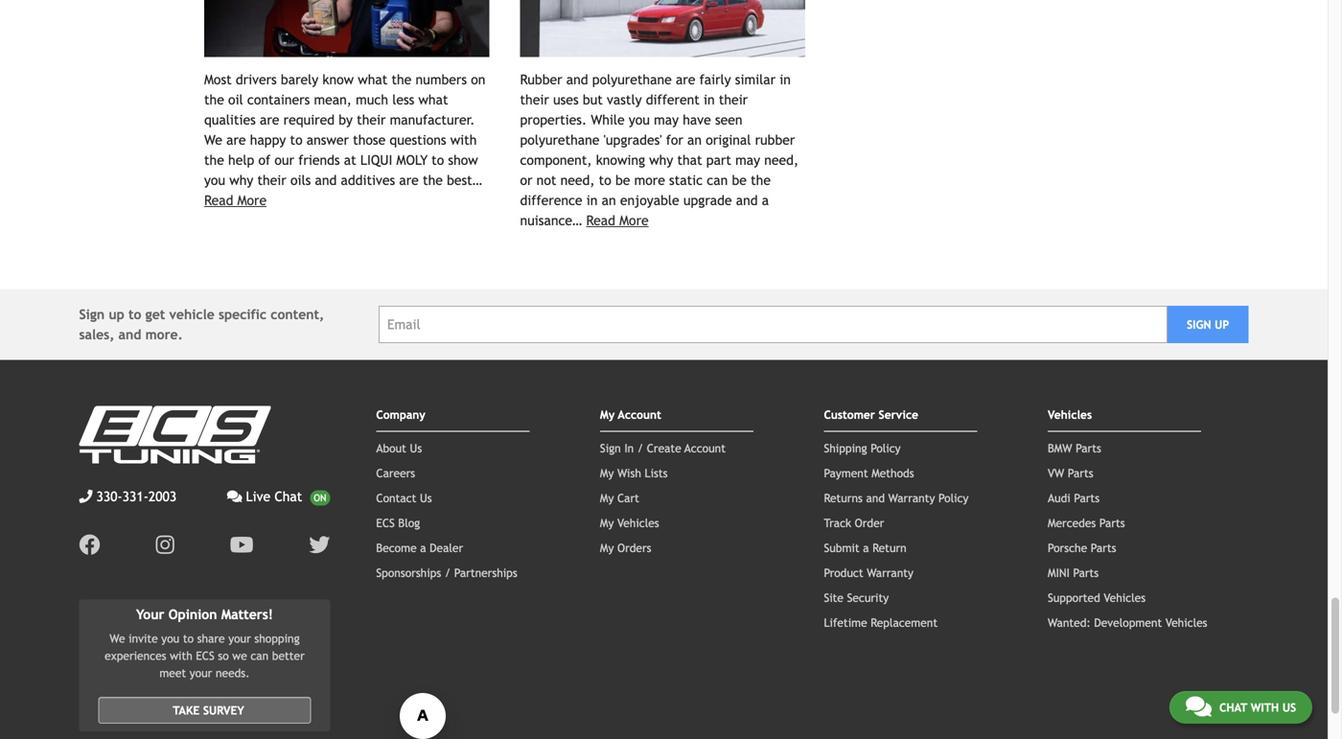 Task type: locate. For each thing, give the bounding box(es) containing it.
you right invite
[[161, 632, 179, 645]]

returns and warranty policy
[[824, 491, 969, 504]]

0 horizontal spatial in
[[586, 192, 598, 208]]

in
[[624, 441, 634, 455]]

0 vertical spatial ecs
[[376, 516, 395, 529]]

to left the share
[[183, 632, 194, 645]]

0 vertical spatial may
[[654, 112, 679, 127]]

1 vertical spatial may
[[735, 152, 760, 168]]

specific
[[219, 307, 267, 322]]

and right the sales, on the left top
[[118, 327, 141, 342]]

be up 'upgrade'
[[732, 172, 747, 188]]

ecs
[[376, 516, 395, 529], [196, 649, 214, 662]]

are inside rubber and polyurethane are fairly similar in their uses but vastly different in their properties. while you may have seen polyurethane 'upgrades' for an original rubber component, knowing why that part may need, or not need, to be more static can be the difference in an enjoyable upgrade and a nuisance…
[[676, 72, 695, 87]]

more down help
[[237, 192, 267, 208]]

a right 'upgrade'
[[762, 192, 769, 208]]

to down knowing
[[599, 172, 611, 188]]

bmw parts
[[1048, 441, 1101, 455]]

wish
[[617, 466, 641, 480]]

chat right comments icon
[[1219, 701, 1247, 714]]

bmw parts link
[[1048, 441, 1101, 455]]

rubber
[[520, 72, 562, 87]]

0 vertical spatial us
[[410, 441, 422, 455]]

0 vertical spatial an
[[687, 132, 702, 147]]

0 vertical spatial more
[[237, 192, 267, 208]]

0 horizontal spatial chat
[[274, 489, 302, 504]]

1 horizontal spatial ecs
[[376, 516, 395, 529]]

dealer
[[430, 541, 463, 554]]

instagram logo image
[[156, 534, 174, 555]]

my account
[[600, 408, 661, 421]]

chat
[[274, 489, 302, 504], [1219, 701, 1247, 714]]

0 horizontal spatial ecs
[[196, 649, 214, 662]]

sign up button
[[1167, 306, 1249, 343]]

ecs blog link
[[376, 516, 420, 529]]

your
[[228, 632, 251, 645], [190, 666, 212, 680]]

/ right in
[[637, 441, 643, 455]]

site security
[[824, 591, 889, 604]]

0 horizontal spatial why
[[229, 172, 253, 188]]

1 horizontal spatial in
[[704, 92, 715, 107]]

account right create
[[684, 441, 726, 455]]

live chat link
[[227, 486, 330, 506]]

parts for audi parts
[[1074, 491, 1100, 504]]

you up the 'upgrades'
[[629, 112, 650, 127]]

2 my from the top
[[600, 466, 614, 480]]

meet
[[159, 666, 186, 680]]

1 vertical spatial read more link
[[586, 213, 649, 228]]

1 vertical spatial read
[[586, 213, 615, 228]]

0 vertical spatial policy
[[871, 441, 901, 455]]

0 vertical spatial read more link
[[204, 192, 267, 208]]

1 vertical spatial why
[[229, 172, 253, 188]]

0 vertical spatial your
[[228, 632, 251, 645]]

2 horizontal spatial sign
[[1187, 318, 1211, 331]]

and inside sign up to get vehicle specific content, sales, and more.
[[118, 327, 141, 342]]

/
[[637, 441, 643, 455], [445, 566, 451, 579]]

and down the friends
[[315, 172, 337, 188]]

1 vertical spatial you
[[204, 172, 225, 188]]

can down "part"
[[707, 172, 728, 188]]

chat right live
[[274, 489, 302, 504]]

up
[[109, 307, 124, 322], [1215, 318, 1229, 331]]

live
[[246, 489, 270, 504]]

1 vertical spatial /
[[445, 566, 451, 579]]

with up meet
[[170, 649, 192, 662]]

0 horizontal spatial more
[[237, 192, 267, 208]]

up inside sign up button
[[1215, 318, 1229, 331]]

2 horizontal spatial you
[[629, 112, 650, 127]]

parts right the bmw
[[1076, 441, 1101, 455]]

are
[[676, 72, 695, 87], [260, 112, 279, 127], [226, 132, 246, 147], [399, 172, 419, 188]]

sign
[[79, 307, 105, 322], [1187, 318, 1211, 331], [600, 441, 621, 455]]

2 horizontal spatial a
[[863, 541, 869, 554]]

0 horizontal spatial you
[[161, 632, 179, 645]]

bmw
[[1048, 441, 1072, 455]]

partnerships
[[454, 566, 517, 579]]

1 vertical spatial we
[[110, 632, 125, 645]]

chat with us
[[1219, 701, 1296, 714]]

read more link down the enjoyable at top
[[586, 213, 649, 228]]

0 horizontal spatial can
[[251, 649, 269, 662]]

1 vertical spatial can
[[251, 649, 269, 662]]

us for contact us
[[420, 491, 432, 504]]

in down fairly
[[704, 92, 715, 107]]

get
[[145, 307, 165, 322]]

polyurethane up component,
[[520, 132, 600, 147]]

0 vertical spatial in
[[780, 72, 791, 87]]

while
[[591, 112, 625, 127]]

oils
[[290, 172, 311, 188]]

a for company
[[420, 541, 426, 554]]

more.
[[145, 327, 183, 342]]

why inside rubber and polyurethane are fairly similar in their uses but vastly different in their properties. while you may have seen polyurethane 'upgrades' for an original rubber component, knowing why that part may need, or not need, to be more static can be the difference in an enjoyable upgrade and a nuisance…
[[649, 152, 673, 168]]

we inside we invite you to share your shopping experiences with ecs so we can better meet your needs.
[[110, 632, 125, 645]]

that
[[677, 152, 702, 168]]

0 vertical spatial /
[[637, 441, 643, 455]]

0 vertical spatial read
[[204, 192, 233, 208]]

0 vertical spatial need,
[[764, 152, 799, 168]]

vehicles
[[1048, 408, 1092, 421], [617, 516, 659, 529], [1104, 591, 1146, 604], [1165, 616, 1207, 629]]

1 horizontal spatial be
[[732, 172, 747, 188]]

1 vertical spatial what
[[418, 92, 448, 107]]

1 my from the top
[[600, 408, 615, 421]]

track order link
[[824, 516, 884, 529]]

1 horizontal spatial sign
[[600, 441, 621, 455]]

best…
[[447, 172, 482, 188]]

ecs left so
[[196, 649, 214, 662]]

1 horizontal spatial chat
[[1219, 701, 1247, 714]]

up for sign up
[[1215, 318, 1229, 331]]

up for sign up to get vehicle specific content, sales, and more.
[[109, 307, 124, 322]]

polyurethane up the vastly
[[592, 72, 672, 87]]

parts right the vw
[[1068, 466, 1093, 480]]

sign up
[[1187, 318, 1229, 331]]

the down moly
[[423, 172, 443, 188]]

0 vertical spatial we
[[204, 132, 222, 147]]

sign inside button
[[1187, 318, 1211, 331]]

the down rubber
[[751, 172, 771, 188]]

site
[[824, 591, 844, 604]]

comments image
[[227, 490, 242, 503]]

more down the enjoyable at top
[[619, 213, 649, 228]]

or
[[520, 172, 532, 188]]

sign for sign up
[[1187, 318, 1211, 331]]

supported vehicles
[[1048, 591, 1146, 604]]

in right similar
[[780, 72, 791, 87]]

parts up porsche parts link
[[1099, 516, 1125, 529]]

parts down "mercedes parts" link
[[1091, 541, 1116, 554]]

0 horizontal spatial read more link
[[204, 192, 267, 208]]

product warranty
[[824, 566, 913, 579]]

friends
[[298, 152, 340, 168]]

need, down rubber
[[764, 152, 799, 168]]

your right meet
[[190, 666, 212, 680]]

0 horizontal spatial we
[[110, 632, 125, 645]]

1 horizontal spatial what
[[418, 92, 448, 107]]

be down knowing
[[615, 172, 630, 188]]

0 vertical spatial chat
[[274, 489, 302, 504]]

experiences
[[105, 649, 166, 662]]

account up in
[[618, 408, 661, 421]]

up inside sign up to get vehicle specific content, sales, and more.
[[109, 307, 124, 322]]

0 horizontal spatial account
[[618, 408, 661, 421]]

1 horizontal spatial with
[[450, 132, 477, 147]]

1 horizontal spatial an
[[687, 132, 702, 147]]

1 horizontal spatial you
[[204, 172, 225, 188]]

fairly
[[699, 72, 731, 87]]

youtube logo image
[[230, 534, 253, 555]]

4 my from the top
[[600, 516, 614, 529]]

a left return
[[863, 541, 869, 554]]

0 horizontal spatial up
[[109, 307, 124, 322]]

the inside rubber and polyurethane are fairly similar in their uses but vastly different in their properties. while you may have seen polyurethane 'upgrades' for an original rubber component, knowing why that part may need, or not need, to be more static can be the difference in an enjoyable upgrade and a nuisance…
[[751, 172, 771, 188]]

and right 'upgrade'
[[736, 192, 758, 208]]

account
[[618, 408, 661, 421], [684, 441, 726, 455]]

why up more
[[649, 152, 673, 168]]

0 horizontal spatial read
[[204, 192, 233, 208]]

invite
[[129, 632, 158, 645]]

warranty down methods
[[888, 491, 935, 504]]

sign for sign up to get vehicle specific content, sales, and more.
[[79, 307, 105, 322]]

1 vertical spatial ecs
[[196, 649, 214, 662]]

mercedes
[[1048, 516, 1096, 529]]

order
[[855, 516, 884, 529]]

can inside rubber and polyurethane are fairly similar in their uses but vastly different in their properties. while you may have seen polyurethane 'upgrades' for an original rubber component, knowing why that part may need, or not need, to be more static can be the difference in an enjoyable upgrade and a nuisance…
[[707, 172, 728, 188]]

0 vertical spatial can
[[707, 172, 728, 188]]

my left 'orders'
[[600, 541, 614, 554]]

1 horizontal spatial policy
[[938, 491, 969, 504]]

my left wish
[[600, 466, 614, 480]]

help
[[228, 152, 254, 168]]

you down qualities
[[204, 172, 225, 188]]

0 horizontal spatial policy
[[871, 441, 901, 455]]

we down qualities
[[204, 132, 222, 147]]

1 horizontal spatial may
[[735, 152, 760, 168]]

0 vertical spatial with
[[450, 132, 477, 147]]

a inside rubber and polyurethane are fairly similar in their uses but vastly different in their properties. while you may have seen polyurethane 'upgrades' for an original rubber component, knowing why that part may need, or not need, to be more static can be the difference in an enjoyable upgrade and a nuisance…
[[762, 192, 769, 208]]

are up different
[[676, 72, 695, 87]]

0 vertical spatial why
[[649, 152, 673, 168]]

uses
[[553, 92, 579, 107]]

contact us link
[[376, 491, 432, 504]]

parts for mini parts
[[1073, 566, 1099, 579]]

facebook logo image
[[79, 534, 100, 555]]

your up we
[[228, 632, 251, 645]]

need,
[[764, 152, 799, 168], [560, 172, 595, 188]]

in up read more
[[586, 192, 598, 208]]

my for my vehicles
[[600, 516, 614, 529]]

be
[[615, 172, 630, 188], [732, 172, 747, 188]]

take
[[173, 704, 200, 717]]

1 vertical spatial chat
[[1219, 701, 1247, 714]]

become
[[376, 541, 417, 554]]

can inside we invite you to share your shopping experiences with ecs so we can better meet your needs.
[[251, 649, 269, 662]]

1 vertical spatial need,
[[560, 172, 595, 188]]

my up my wish lists
[[600, 408, 615, 421]]

sign inside sign up to get vehicle specific content, sales, and more.
[[79, 307, 105, 322]]

polyurethane
[[592, 72, 672, 87], [520, 132, 600, 147]]

parts down the porsche parts at the bottom of page
[[1073, 566, 1099, 579]]

mercedes parts
[[1048, 516, 1125, 529]]

more inside most drivers barely know what the numbers on the oil containers mean, much less what qualities are required by their manufacturer. we are happy to answer those questions with the help of our friends at liqui moly to show you why their oils and additives are the best… read more
[[237, 192, 267, 208]]

1 vertical spatial your
[[190, 666, 212, 680]]

1 horizontal spatial a
[[762, 192, 769, 208]]

can right we
[[251, 649, 269, 662]]

may down different
[[654, 112, 679, 127]]

ecs left blog
[[376, 516, 395, 529]]

a left dealer
[[420, 541, 426, 554]]

2 vertical spatial you
[[161, 632, 179, 645]]

return
[[872, 541, 907, 554]]

/ down dealer
[[445, 566, 451, 579]]

with up show
[[450, 132, 477, 147]]

are down moly
[[399, 172, 419, 188]]

need, down component,
[[560, 172, 595, 188]]

product
[[824, 566, 863, 579]]

ecs tuning image
[[79, 406, 271, 463]]

why
[[649, 152, 673, 168], [229, 172, 253, 188]]

orders
[[617, 541, 651, 554]]

a
[[762, 192, 769, 208], [420, 541, 426, 554], [863, 541, 869, 554]]

read right nuisance…
[[586, 213, 615, 228]]

1 horizontal spatial read more link
[[586, 213, 649, 228]]

3 my from the top
[[600, 491, 614, 504]]

0 horizontal spatial with
[[170, 649, 192, 662]]

1 horizontal spatial up
[[1215, 318, 1229, 331]]

read more link for most drivers barely know what the numbers on the oil containers mean, much less what qualities are required by their manufacturer. we are happy to answer those questions with the help of our friends at liqui moly to show you why their oils and additives are the best…
[[204, 192, 267, 208]]

parts up "mercedes parts" link
[[1074, 491, 1100, 504]]

to left get
[[128, 307, 141, 322]]

0 horizontal spatial your
[[190, 666, 212, 680]]

vehicles up 'orders'
[[617, 516, 659, 529]]

1 vertical spatial in
[[704, 92, 715, 107]]

at
[[344, 152, 356, 168]]

audi parts link
[[1048, 491, 1100, 504]]

1 horizontal spatial read
[[586, 213, 615, 228]]

5 my from the top
[[600, 541, 614, 554]]

component,
[[520, 152, 592, 168]]

with right comments icon
[[1251, 701, 1279, 714]]

1 vertical spatial more
[[619, 213, 649, 228]]

2 horizontal spatial with
[[1251, 701, 1279, 714]]

more
[[237, 192, 267, 208], [619, 213, 649, 228]]

we up experiences
[[110, 632, 125, 645]]

my orders
[[600, 541, 651, 554]]

content,
[[271, 307, 324, 322]]

0 vertical spatial warranty
[[888, 491, 935, 504]]

read more link down help
[[204, 192, 267, 208]]

rubber and polyurethane are fairly similar in their uses but vastly different in their properties. while you may have seen polyurethane 'upgrades' for an original rubber component, knowing why that part may need, or not need, to be more static can be the difference in an enjoyable upgrade and a nuisance…
[[520, 72, 799, 228]]

you inside most drivers barely know what the numbers on the oil containers mean, much less what qualities are required by their manufacturer. we are happy to answer those questions with the help of our friends at liqui moly to show you why their oils and additives are the best… read more
[[204, 172, 225, 188]]

1 horizontal spatial can
[[707, 172, 728, 188]]

their
[[520, 92, 549, 107], [719, 92, 748, 107], [357, 112, 386, 127], [257, 172, 286, 188]]

read down help
[[204, 192, 233, 208]]

read inside most drivers barely know what the numbers on the oil containers mean, much less what qualities are required by their manufacturer. we are happy to answer those questions with the help of our friends at liqui moly to show you why their oils and additives are the best… read more
[[204, 192, 233, 208]]

1 vertical spatial with
[[170, 649, 192, 662]]

0 horizontal spatial be
[[615, 172, 630, 188]]

are up the happy
[[260, 112, 279, 127]]

and
[[566, 72, 588, 87], [315, 172, 337, 188], [736, 192, 758, 208], [118, 327, 141, 342], [866, 491, 885, 504]]

most
[[204, 72, 232, 87]]

most drivers barely know what the numbers on the oil containers mean, much less what qualities are required by their manufacturer. we are happy to answer those questions with the help of our friends at liqui moly to show you why their oils and additives are the best… read more
[[204, 72, 485, 208]]

supported vehicles link
[[1048, 591, 1146, 604]]

us right about
[[410, 441, 422, 455]]

for
[[666, 132, 683, 147]]

may
[[654, 112, 679, 127], [735, 152, 760, 168]]

an up read more
[[602, 192, 616, 208]]

1 horizontal spatial why
[[649, 152, 673, 168]]

1 vertical spatial policy
[[938, 491, 969, 504]]

0 vertical spatial you
[[629, 112, 650, 127]]

my down my cart link
[[600, 516, 614, 529]]

similar
[[735, 72, 775, 87]]

1 horizontal spatial more
[[619, 213, 649, 228]]

0 vertical spatial polyurethane
[[592, 72, 672, 87]]

my vehicles
[[600, 516, 659, 529]]

an right for
[[687, 132, 702, 147]]

you inside we invite you to share your shopping experiences with ecs so we can better meet your needs.
[[161, 632, 179, 645]]

0 horizontal spatial sign
[[79, 307, 105, 322]]

us right comments icon
[[1282, 701, 1296, 714]]

warranty down return
[[867, 566, 913, 579]]

become a dealer
[[376, 541, 463, 554]]

your opinion matters!
[[136, 607, 273, 622]]

1 vertical spatial us
[[420, 491, 432, 504]]

parts
[[1076, 441, 1101, 455], [1068, 466, 1093, 480], [1074, 491, 1100, 504], [1099, 516, 1125, 529], [1091, 541, 1116, 554], [1073, 566, 1099, 579]]

1 horizontal spatial account
[[684, 441, 726, 455]]

1 horizontal spatial your
[[228, 632, 251, 645]]

my left cart
[[600, 491, 614, 504]]

1 horizontal spatial we
[[204, 132, 222, 147]]

and up uses
[[566, 72, 588, 87]]

my for my account
[[600, 408, 615, 421]]

0 vertical spatial what
[[358, 72, 388, 87]]

0 horizontal spatial a
[[420, 541, 426, 554]]

the down most
[[204, 92, 224, 107]]

may down original
[[735, 152, 760, 168]]

payment methods link
[[824, 466, 914, 480]]

'upgrades'
[[604, 132, 662, 147]]

what up manufacturer.
[[418, 92, 448, 107]]

needs.
[[216, 666, 250, 680]]

1 vertical spatial an
[[602, 192, 616, 208]]

why down help
[[229, 172, 253, 188]]

what up the much
[[358, 72, 388, 87]]

us right contact
[[420, 491, 432, 504]]



Task type: vqa. For each thing, say whether or not it's contained in the screenshot.
the More to the top
yes



Task type: describe. For each thing, give the bounding box(es) containing it.
customer service
[[824, 408, 918, 421]]

your
[[136, 607, 164, 622]]

2003
[[148, 489, 177, 504]]

matters!
[[221, 607, 273, 622]]

static
[[669, 172, 703, 188]]

returns and warranty policy link
[[824, 491, 969, 504]]

supported
[[1048, 591, 1100, 604]]

twitter logo image
[[309, 534, 330, 555]]

cart
[[617, 491, 639, 504]]

more
[[634, 172, 665, 188]]

chat inside live chat link
[[274, 489, 302, 504]]

vehicles right development
[[1165, 616, 1207, 629]]

customer
[[824, 408, 875, 421]]

1 horizontal spatial /
[[637, 441, 643, 455]]

drivers
[[236, 72, 277, 87]]

opinion
[[168, 607, 217, 622]]

a lowered and tuned vw jetta image
[[520, 0, 805, 57]]

vw parts
[[1048, 466, 1093, 480]]

liqui moly products image
[[204, 0, 489, 57]]

manufacturer.
[[390, 112, 475, 127]]

survey
[[203, 704, 244, 717]]

sponsorships / partnerships
[[376, 566, 517, 579]]

nuisance…
[[520, 213, 582, 228]]

1 vertical spatial account
[[684, 441, 726, 455]]

site security link
[[824, 591, 889, 604]]

mercedes parts link
[[1048, 516, 1125, 529]]

take survey button
[[98, 697, 311, 724]]

with inside most drivers barely know what the numbers on the oil containers mean, much less what qualities are required by their manufacturer. we are happy to answer those questions with the help of our friends at liqui moly to show you why their oils and additives are the best… read more
[[450, 132, 477, 147]]

2 horizontal spatial in
[[780, 72, 791, 87]]

required
[[283, 112, 335, 127]]

with inside we invite you to share your shopping experiences with ecs so we can better meet your needs.
[[170, 649, 192, 662]]

2 be from the left
[[732, 172, 747, 188]]

vehicles up bmw parts link
[[1048, 408, 1092, 421]]

parts for mercedes parts
[[1099, 516, 1125, 529]]

sign for sign in / create account
[[600, 441, 621, 455]]

lifetime replacement link
[[824, 616, 938, 629]]

create
[[647, 441, 681, 455]]

audi parts
[[1048, 491, 1100, 504]]

1 be from the left
[[615, 172, 630, 188]]

numbers
[[416, 72, 467, 87]]

about us link
[[376, 441, 422, 455]]

330-331-2003 link
[[79, 486, 177, 506]]

my cart
[[600, 491, 639, 504]]

track order
[[824, 516, 884, 529]]

those
[[353, 132, 386, 147]]

porsche parts link
[[1048, 541, 1116, 554]]

contact us
[[376, 491, 432, 504]]

to inside sign up to get vehicle specific content, sales, and more.
[[128, 307, 141, 322]]

returns
[[824, 491, 863, 504]]

are up help
[[226, 132, 246, 147]]

methods
[[872, 466, 914, 480]]

we inside most drivers barely know what the numbers on the oil containers mean, much less what qualities are required by their manufacturer. we are happy to answer those questions with the help of our friends at liqui moly to show you why their oils and additives are the best… read more
[[204, 132, 222, 147]]

original
[[706, 132, 751, 147]]

show
[[448, 152, 478, 168]]

2 vertical spatial in
[[586, 192, 598, 208]]

their down the much
[[357, 112, 386, 127]]

you inside rubber and polyurethane are fairly similar in their uses but vastly different in their properties. while you may have seen polyurethane 'upgrades' for an original rubber component, knowing why that part may need, or not need, to be more static can be the difference in an enjoyable upgrade and a nuisance…
[[629, 112, 650, 127]]

my wish lists
[[600, 466, 668, 480]]

and inside most drivers barely know what the numbers on the oil containers mean, much less what qualities are required by their manufacturer. we are happy to answer those questions with the help of our friends at liqui moly to show you why their oils and additives are the best… read more
[[315, 172, 337, 188]]

1 vertical spatial warranty
[[867, 566, 913, 579]]

their down of
[[257, 172, 286, 188]]

2 vertical spatial with
[[1251, 701, 1279, 714]]

1 horizontal spatial need,
[[764, 152, 799, 168]]

parts for bmw parts
[[1076, 441, 1101, 455]]

become a dealer link
[[376, 541, 463, 554]]

to left show
[[431, 152, 444, 168]]

to inside rubber and polyurethane are fairly similar in their uses but vastly different in their properties. while you may have seen polyurethane 'upgrades' for an original rubber component, knowing why that part may need, or not need, to be more static can be the difference in an enjoyable upgrade and a nuisance…
[[599, 172, 611, 188]]

their down rubber
[[520, 92, 549, 107]]

why inside most drivers barely know what the numbers on the oil containers mean, much less what qualities are required by their manufacturer. we are happy to answer those questions with the help of our friends at liqui moly to show you why their oils and additives are the best… read more
[[229, 172, 253, 188]]

read more link for rubber and polyurethane are fairly similar in their uses but vastly different in their properties. while you may have seen polyurethane 'upgrades' for an original rubber component, knowing why that part may need, or not need, to be more static can be the difference in an enjoyable upgrade and a nuisance…
[[586, 213, 649, 228]]

2 vertical spatial us
[[1282, 701, 1296, 714]]

questions
[[390, 132, 446, 147]]

ecs inside we invite you to share your shopping experiences with ecs so we can better meet your needs.
[[196, 649, 214, 662]]

my vehicles link
[[600, 516, 659, 529]]

330-
[[96, 489, 122, 504]]

chat with us link
[[1169, 691, 1312, 724]]

difference
[[520, 192, 582, 208]]

to up our
[[290, 132, 303, 147]]

lifetime
[[824, 616, 867, 629]]

oil
[[228, 92, 243, 107]]

phone image
[[79, 490, 93, 503]]

we invite you to share your shopping experiences with ecs so we can better meet your needs.
[[105, 632, 305, 680]]

porsche parts
[[1048, 541, 1116, 554]]

part
[[706, 152, 731, 168]]

my for my wish lists
[[600, 466, 614, 480]]

0 horizontal spatial may
[[654, 112, 679, 127]]

mini
[[1048, 566, 1070, 579]]

submit
[[824, 541, 859, 554]]

a for customer service
[[863, 541, 869, 554]]

my for my orders
[[600, 541, 614, 554]]

much
[[356, 92, 388, 107]]

we
[[232, 649, 247, 662]]

track
[[824, 516, 851, 529]]

my for my cart
[[600, 491, 614, 504]]

shipping policy
[[824, 441, 901, 455]]

vehicles up wanted: development vehicles link
[[1104, 591, 1146, 604]]

better
[[272, 649, 305, 662]]

wanted: development vehicles link
[[1048, 616, 1207, 629]]

properties.
[[520, 112, 587, 127]]

chat inside chat with us link
[[1219, 701, 1247, 714]]

0 horizontal spatial /
[[445, 566, 451, 579]]

0 horizontal spatial what
[[358, 72, 388, 87]]

security
[[847, 591, 889, 604]]

contact
[[376, 491, 416, 504]]

different
[[646, 92, 700, 107]]

upgrade
[[683, 192, 732, 208]]

the left help
[[204, 152, 224, 168]]

not
[[536, 172, 556, 188]]

331-
[[122, 489, 148, 504]]

liqui
[[360, 152, 392, 168]]

0 horizontal spatial an
[[602, 192, 616, 208]]

1 vertical spatial polyurethane
[[520, 132, 600, 147]]

0 vertical spatial account
[[618, 408, 661, 421]]

my wish lists link
[[600, 466, 668, 480]]

0 horizontal spatial need,
[[560, 172, 595, 188]]

enjoyable
[[620, 192, 679, 208]]

to inside we invite you to share your shopping experiences with ecs so we can better meet your needs.
[[183, 632, 194, 645]]

on
[[471, 72, 485, 87]]

the up less
[[392, 72, 412, 87]]

and up order
[[866, 491, 885, 504]]

take survey
[[173, 704, 244, 717]]

lifetime replacement
[[824, 616, 938, 629]]

service
[[879, 408, 918, 421]]

their up seen
[[719, 92, 748, 107]]

replacement
[[871, 616, 938, 629]]

parts for porsche parts
[[1091, 541, 1116, 554]]

Email email field
[[379, 306, 1167, 343]]

us for about us
[[410, 441, 422, 455]]

so
[[218, 649, 229, 662]]

comments image
[[1186, 695, 1212, 718]]

barely
[[281, 72, 318, 87]]

answer
[[307, 132, 349, 147]]

parts for vw parts
[[1068, 466, 1093, 480]]

vw
[[1048, 466, 1064, 480]]



